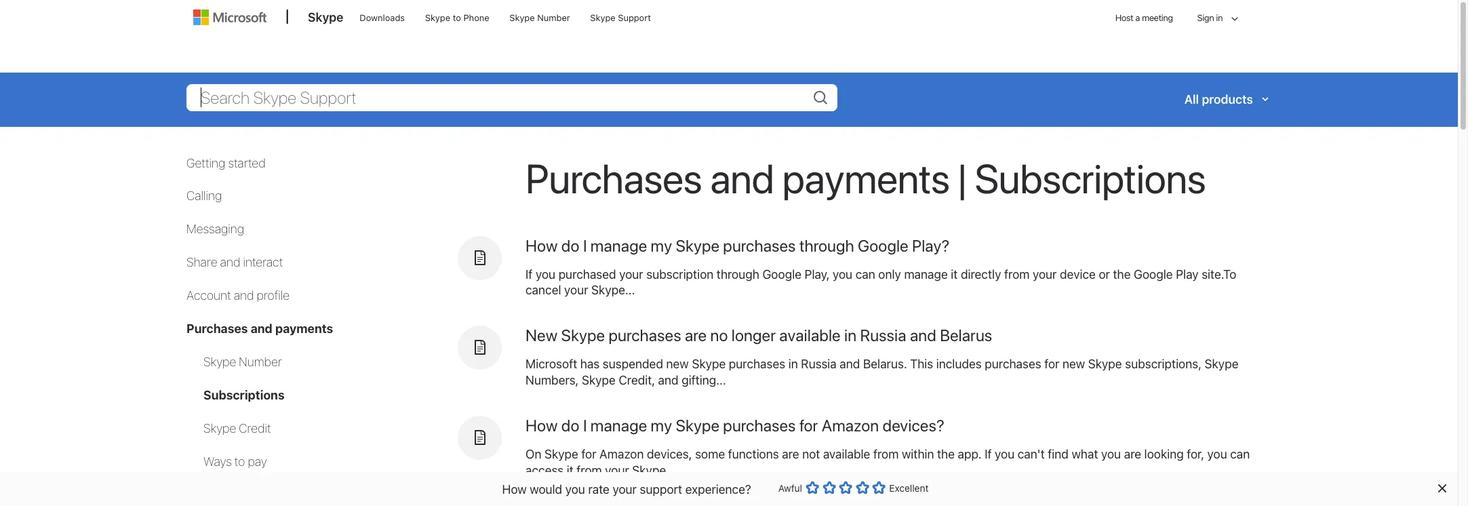Task type: vqa. For each thing, say whether or not it's contained in the screenshot.
out within In Skype, you can use easily reach out to your colleagues, business partners, or customers who are using Microsoft Teams. To connect with a Microsoft Teams...
no



Task type: locate. For each thing, give the bounding box(es) containing it.
0 vertical spatial from
[[1005, 267, 1030, 281]]

manage down credit,
[[591, 416, 647, 435]]

started
[[228, 156, 266, 170]]

0 vertical spatial for
[[1045, 357, 1060, 371]]

to for skype
[[453, 12, 461, 23]]

skype... down 'purchased' at the bottom of the page
[[592, 283, 635, 297]]

your right rate
[[613, 482, 637, 496]]

microsoft has suspended new skype purchases in russia and belarus. this includes purchases for new skype subscriptions, skype numbers, skype credit, and gifting...
[[526, 357, 1239, 388]]

rate
[[588, 482, 610, 496]]

and up how do i manage my skype purchases through google play? link
[[710, 154, 774, 202]]

how do i manage my skype purchases for amazon devices? link
[[526, 416, 945, 435]]

my
[[651, 236, 672, 255], [651, 416, 672, 435]]

tab list containing skype number
[[187, 354, 444, 506]]

0 vertical spatial through
[[800, 236, 854, 255]]

1 vertical spatial number
[[239, 355, 282, 369]]

Search Skype Support text field
[[187, 84, 838, 111]]

0 vertical spatial in
[[1216, 12, 1223, 23]]

0 vertical spatial if
[[526, 267, 533, 281]]

skype down has
[[582, 373, 616, 388]]

3 option from the left
[[839, 481, 853, 494]]

5 option from the left
[[873, 481, 886, 494]]

i
[[583, 236, 587, 255], [583, 416, 587, 435]]

pay
[[248, 454, 267, 469]]

subscriptions,
[[1125, 357, 1202, 371]]

1 vertical spatial in
[[844, 326, 857, 345]]

new skype purchases are no longer available in russia and belarus
[[526, 326, 993, 345]]

2 vertical spatial manage
[[591, 416, 647, 435]]

credit,
[[619, 373, 655, 388]]

2 i from the top
[[583, 416, 587, 435]]

number for leftmost skype number link
[[239, 355, 282, 369]]

russia up belarus.
[[860, 326, 907, 345]]

1 horizontal spatial skype number link
[[503, 1, 576, 33]]

0 vertical spatial amazon
[[822, 416, 879, 435]]

0 vertical spatial manage
[[591, 236, 647, 255]]

0 horizontal spatial from
[[577, 463, 602, 478]]

through down how do i manage my skype purchases through google play?
[[717, 267, 760, 281]]

skype number up 'subscriptions' link
[[203, 355, 282, 369]]

0 horizontal spatial to
[[235, 454, 245, 469]]

skype number link
[[503, 1, 576, 33], [203, 355, 282, 369]]

2 horizontal spatial from
[[1005, 267, 1030, 281]]

1 horizontal spatial for
[[800, 416, 818, 435]]

0 vertical spatial subscriptions
[[975, 154, 1206, 202]]

site.to
[[1202, 267, 1237, 281]]

app.
[[958, 447, 982, 461]]

looking
[[1145, 447, 1184, 461]]

1 vertical spatial the
[[937, 447, 955, 461]]

1 vertical spatial manage
[[904, 267, 948, 281]]

number left the skype support
[[537, 12, 570, 23]]

1 vertical spatial payments
[[275, 322, 333, 336]]

0 vertical spatial how
[[526, 236, 558, 255]]

1 vertical spatial through
[[717, 267, 760, 281]]

how up cancel
[[526, 236, 558, 255]]

skype number link right phone
[[503, 1, 576, 33]]

0 horizontal spatial for
[[582, 447, 597, 461]]

or
[[1099, 267, 1110, 281]]

skype...
[[592, 283, 635, 297], [632, 463, 676, 478]]

0 vertical spatial my
[[651, 236, 672, 255]]

your inside on skype for amazon devices, some functions are not available from within the app. if you can't find what you are looking for, you can access it from your skype...
[[605, 463, 629, 478]]

skype up the access
[[545, 447, 579, 461]]

and up the this
[[910, 326, 937, 345]]

can inside if you purchased your subscription through google play, you can only manage it directly from your device or the google play site.to cancel your skype...
[[856, 267, 876, 281]]

skype number link up 'subscriptions' link
[[203, 355, 282, 369]]

skype number right phone
[[510, 12, 570, 23]]

to left pay in the left bottom of the page
[[235, 454, 245, 469]]

2 vertical spatial in
[[789, 357, 798, 371]]

0 horizontal spatial russia
[[801, 357, 837, 371]]

0 vertical spatial i
[[583, 236, 587, 255]]

skype left support
[[590, 12, 616, 23]]

skype left phone
[[425, 12, 450, 23]]

you
[[536, 267, 556, 281], [833, 267, 853, 281], [995, 447, 1015, 461], [1102, 447, 1121, 461], [1208, 447, 1228, 461], [566, 482, 585, 496]]

0 horizontal spatial new
[[666, 357, 689, 371]]

0 horizontal spatial the
[[937, 447, 955, 461]]

on skype for amazon devices, some functions are not available from within the app. if you can't find what you are looking for, you can access it from your skype...
[[526, 447, 1250, 478]]

1 i from the top
[[583, 236, 587, 255]]

1 horizontal spatial amazon
[[822, 416, 879, 435]]

are
[[685, 326, 707, 345], [782, 447, 799, 461], [1124, 447, 1142, 461]]

you right what
[[1102, 447, 1121, 461]]

1 horizontal spatial through
[[800, 236, 854, 255]]

how up on
[[526, 416, 558, 435]]

available inside on skype for amazon devices, some functions are not available from within the app. if you can't find what you are looking for, you can access it from your skype...
[[823, 447, 870, 461]]

can
[[856, 267, 876, 281], [1231, 447, 1250, 461]]

0 vertical spatial skype number link
[[503, 1, 576, 33]]

0 horizontal spatial in
[[789, 357, 798, 371]]

0 horizontal spatial through
[[717, 267, 760, 281]]

what
[[1072, 447, 1098, 461]]

1 vertical spatial how
[[526, 416, 558, 435]]

1 horizontal spatial purchases
[[526, 154, 702, 202]]

1 horizontal spatial number
[[537, 12, 570, 23]]

my for how do i manage my skype purchases through google play?
[[651, 236, 672, 255]]

google
[[858, 236, 909, 255], [763, 267, 802, 281], [1134, 267, 1173, 281]]

through inside if you purchased your subscription through google play, you can only manage it directly from your device or the google play site.to cancel your skype...
[[717, 267, 760, 281]]

from inside if you purchased your subscription through google play, you can only manage it directly from your device or the google play site.to cancel your skype...
[[1005, 267, 1030, 281]]

purchases
[[526, 154, 702, 202], [187, 322, 248, 336]]

through up play,
[[800, 236, 854, 255]]

in
[[1216, 12, 1223, 23], [844, 326, 857, 345], [789, 357, 798, 371]]

it
[[951, 267, 958, 281], [567, 463, 574, 478]]

menu bar
[[187, 0, 1271, 72]]

1 vertical spatial can
[[1231, 447, 1250, 461]]

1 vertical spatial amazon
[[600, 447, 644, 461]]

manage down play?
[[904, 267, 948, 281]]

menu bar containing host a meeting
[[187, 0, 1271, 72]]

the inside on skype for amazon devices, some functions are not available from within the app. if you can't find what you are looking for, you can access it from your skype...
[[937, 447, 955, 461]]

2 vertical spatial how
[[502, 482, 527, 496]]

1 vertical spatial russia
[[801, 357, 837, 371]]

would
[[530, 482, 562, 496]]

0 horizontal spatial it
[[567, 463, 574, 478]]

for
[[1045, 357, 1060, 371], [800, 416, 818, 435], [582, 447, 597, 461]]

amazon inside on skype for amazon devices, some functions are not available from within the app. if you can't find what you are looking for, you can access it from your skype...
[[600, 447, 644, 461]]

support
[[640, 482, 682, 496]]

number
[[537, 12, 570, 23], [239, 355, 282, 369]]

calling link
[[187, 189, 222, 203]]

2 horizontal spatial google
[[1134, 267, 1173, 281]]

1 vertical spatial my
[[651, 416, 672, 435]]

downloads
[[360, 12, 405, 23]]

0 horizontal spatial can
[[856, 267, 876, 281]]

0 vertical spatial purchases
[[526, 154, 702, 202]]

i up 'purchased' at the bottom of the page
[[583, 236, 587, 255]]

new
[[526, 326, 558, 345]]

google up only
[[858, 236, 909, 255]]

i for how do i manage my skype purchases through google play?
[[583, 236, 587, 255]]

2 vertical spatial from
[[577, 463, 602, 478]]

2 do from the top
[[562, 416, 580, 435]]

2 vertical spatial for
[[582, 447, 597, 461]]

0 vertical spatial available
[[780, 326, 841, 345]]

your down 'purchased' at the bottom of the page
[[564, 283, 588, 297]]

1 horizontal spatial the
[[1113, 267, 1131, 281]]

tab list
[[187, 354, 444, 506]]

0 vertical spatial do
[[562, 236, 580, 255]]

purchases
[[723, 236, 796, 255], [609, 326, 681, 345], [729, 357, 786, 371], [985, 357, 1042, 371], [723, 416, 796, 435]]

your
[[619, 267, 643, 281], [1033, 267, 1057, 281], [564, 283, 588, 297], [605, 463, 629, 478], [613, 482, 637, 496]]

2 horizontal spatial in
[[1216, 12, 1223, 23]]

dismiss the survey image
[[1437, 483, 1448, 494]]

can left only
[[856, 267, 876, 281]]

0 vertical spatial skype number
[[510, 12, 570, 23]]

support
[[618, 12, 651, 23]]

number down 'purchases and payments'
[[239, 355, 282, 369]]

how for how do i manage my skype purchases through google play?
[[526, 236, 558, 255]]

skype inside on skype for amazon devices, some functions are not available from within the app. if you can't find what you are looking for, you can access it from your skype...
[[545, 447, 579, 461]]

1 vertical spatial available
[[823, 447, 870, 461]]

the right or
[[1113, 267, 1131, 281]]

1 do from the top
[[562, 236, 580, 255]]

manage up 'purchased' at the bottom of the page
[[591, 236, 647, 255]]

cancel
[[526, 283, 561, 297]]

on
[[526, 447, 542, 461]]

1 my from the top
[[651, 236, 672, 255]]

and
[[710, 154, 774, 202], [220, 255, 240, 270], [234, 288, 254, 303], [251, 322, 273, 336], [910, 326, 937, 345], [840, 357, 860, 371], [658, 373, 679, 388]]

in right sign
[[1216, 12, 1223, 23]]

subscriptions link
[[203, 388, 285, 402]]

0 vertical spatial payments
[[783, 154, 950, 202]]

0 horizontal spatial subscriptions
[[203, 388, 285, 402]]

are left looking
[[1124, 447, 1142, 461]]

for inside on skype for amazon devices, some functions are not available from within the app. if you can't find what you are looking for, you can access it from your skype...
[[582, 447, 597, 461]]

skype right phone
[[510, 12, 535, 23]]

through
[[800, 236, 854, 255], [717, 267, 760, 281]]

skype
[[308, 10, 343, 24], [425, 12, 450, 23], [510, 12, 535, 23], [590, 12, 616, 23], [676, 236, 720, 255], [561, 326, 605, 345], [203, 355, 236, 369], [692, 357, 726, 371], [1089, 357, 1122, 371], [1205, 357, 1239, 371], [582, 373, 616, 388], [676, 416, 720, 435], [203, 421, 236, 435], [545, 447, 579, 461]]

1 horizontal spatial payments
[[783, 154, 950, 202]]

1 vertical spatial skype number
[[203, 355, 282, 369]]

i for how do i manage my skype purchases for amazon devices?
[[583, 416, 587, 435]]

1 option from the left
[[806, 481, 819, 494]]

0 vertical spatial number
[[537, 12, 570, 23]]

0 vertical spatial can
[[856, 267, 876, 281]]

how would you rate your support experience? list box
[[806, 478, 886, 502]]

1 horizontal spatial from
[[874, 447, 899, 461]]

0 horizontal spatial if
[[526, 267, 533, 281]]

do up 'purchased' at the bottom of the page
[[562, 236, 580, 255]]

amazon
[[822, 416, 879, 435], [600, 447, 644, 461]]

numbers,
[[526, 373, 579, 388]]

1 vertical spatial if
[[985, 447, 992, 461]]

host a meeting
[[1116, 12, 1173, 23]]

meeting
[[1142, 12, 1173, 23]]

can right the for,
[[1231, 447, 1250, 461]]

from right directly
[[1005, 267, 1030, 281]]

if right app.
[[985, 447, 992, 461]]

amazon up on skype for amazon devices, some functions are not available from within the app. if you can't find what you are looking for, you can access it from your skype...
[[822, 416, 879, 435]]

share and interact link
[[187, 255, 283, 270]]

in inside menu bar
[[1216, 12, 1223, 23]]

are left not
[[782, 447, 799, 461]]

you right the for,
[[1208, 447, 1228, 461]]

the
[[1113, 267, 1131, 281], [937, 447, 955, 461]]

1 vertical spatial to
[[235, 454, 245, 469]]

profile
[[257, 288, 290, 303]]

account and profile link
[[187, 288, 290, 303]]

messaging
[[187, 222, 244, 236]]

skype... inside if you purchased your subscription through google play, you can only manage it directly from your device or the google play site.to cancel your skype...
[[592, 283, 635, 297]]

you right play,
[[833, 267, 853, 281]]

0 vertical spatial it
[[951, 267, 958, 281]]

from up rate
[[577, 463, 602, 478]]

and left belarus.
[[840, 357, 860, 371]]

skype right subscriptions,
[[1205, 357, 1239, 371]]

awful
[[779, 482, 802, 494]]

0 horizontal spatial purchases
[[187, 322, 248, 336]]

1 vertical spatial it
[[567, 463, 574, 478]]

purchases for purchases and payments
[[187, 322, 248, 336]]

it right the access
[[567, 463, 574, 478]]

my for how do i manage my skype purchases for amazon devices?
[[651, 416, 672, 435]]

skype support
[[590, 12, 651, 23]]

are left no
[[685, 326, 707, 345]]

getting started
[[187, 156, 266, 170]]

your left device
[[1033, 267, 1057, 281]]

1 horizontal spatial russia
[[860, 326, 907, 345]]

if up cancel
[[526, 267, 533, 281]]

0 vertical spatial to
[[453, 12, 461, 23]]

i down has
[[583, 416, 587, 435]]

it left directly
[[951, 267, 958, 281]]

1 horizontal spatial new
[[1063, 357, 1085, 371]]

1 horizontal spatial are
[[782, 447, 799, 461]]

0 horizontal spatial skype number
[[203, 355, 282, 369]]

1 horizontal spatial to
[[453, 12, 461, 23]]

available
[[780, 326, 841, 345], [823, 447, 870, 461]]

1 new from the left
[[666, 357, 689, 371]]

russia
[[860, 326, 907, 345], [801, 357, 837, 371]]

if
[[526, 267, 533, 281], [985, 447, 992, 461]]

in down new skype purchases are no longer available in russia and belarus
[[789, 357, 798, 371]]

google left play,
[[763, 267, 802, 281]]

option
[[806, 481, 819, 494], [823, 481, 836, 494], [839, 481, 853, 494], [856, 481, 869, 494], [873, 481, 886, 494]]

it inside on skype for amazon devices, some functions are not available from within the app. if you can't find what you are looking for, you can access it from your skype...
[[567, 463, 574, 478]]

1 vertical spatial purchases
[[187, 322, 248, 336]]

1 horizontal spatial can
[[1231, 447, 1250, 461]]

google left play
[[1134, 267, 1173, 281]]

your up how would you rate your support experience?
[[605, 463, 629, 478]]

skype... up support
[[632, 463, 676, 478]]

skype number
[[510, 12, 570, 23], [203, 355, 282, 369]]

1 horizontal spatial skype number
[[510, 12, 570, 23]]

2 my from the top
[[651, 416, 672, 435]]

0 horizontal spatial number
[[239, 355, 282, 369]]

my up subscription
[[651, 236, 672, 255]]

and right credit,
[[658, 373, 679, 388]]

skype inside skype to phone link
[[425, 12, 450, 23]]

how for how would you rate your support experience?
[[502, 482, 527, 496]]

0 vertical spatial skype...
[[592, 283, 635, 297]]

amazon up how would you rate your support experience?
[[600, 447, 644, 461]]

how
[[526, 236, 558, 255], [526, 416, 558, 435], [502, 482, 527, 496]]

skype inside skype 'link'
[[308, 10, 343, 24]]

available right not
[[823, 447, 870, 461]]

1 horizontal spatial subscriptions
[[975, 154, 1206, 202]]

2 horizontal spatial for
[[1045, 357, 1060, 371]]

to
[[453, 12, 461, 23], [235, 454, 245, 469]]

to left phone
[[453, 12, 461, 23]]

0 horizontal spatial amazon
[[600, 447, 644, 461]]

0 vertical spatial the
[[1113, 267, 1131, 281]]

1 horizontal spatial if
[[985, 447, 992, 461]]

0 horizontal spatial payments
[[275, 322, 333, 336]]

my up devices,
[[651, 416, 672, 435]]

from left within
[[874, 447, 899, 461]]

in up microsoft has suspended new skype purchases in russia and belarus. this includes purchases for new skype subscriptions, skype numbers, skype credit, and gifting...
[[844, 326, 857, 345]]

1 vertical spatial do
[[562, 416, 580, 435]]

skype to phone link
[[419, 1, 496, 33]]

1 horizontal spatial in
[[844, 326, 857, 345]]

the left app.
[[937, 447, 955, 461]]

available right longer
[[780, 326, 841, 345]]

and down profile
[[251, 322, 273, 336]]

how left would
[[502, 482, 527, 496]]

0 horizontal spatial skype number link
[[203, 355, 282, 369]]

russia left belarus.
[[801, 357, 837, 371]]

payments for purchases and payments | subscriptions
[[783, 154, 950, 202]]

1 vertical spatial i
[[583, 416, 587, 435]]

ways to pay link
[[203, 454, 267, 469]]

do down numbers,
[[562, 416, 580, 435]]

1 vertical spatial skype number link
[[203, 355, 282, 369]]

1 horizontal spatial it
[[951, 267, 958, 281]]

skype left downloads link
[[308, 10, 343, 24]]

from
[[1005, 267, 1030, 281], [874, 447, 899, 461], [577, 463, 602, 478]]

longer
[[732, 326, 776, 345]]

1 vertical spatial skype...
[[632, 463, 676, 478]]

skype to phone
[[425, 12, 489, 23]]



Task type: describe. For each thing, give the bounding box(es) containing it.
skype credit link
[[203, 421, 271, 435]]

manage for how do i manage my skype purchases through google play?
[[591, 236, 647, 255]]

skype inside skype number link
[[510, 12, 535, 23]]

4 option from the left
[[856, 481, 869, 494]]

number for skype number link to the right
[[537, 12, 570, 23]]

you left can't
[[995, 447, 1015, 461]]

play,
[[805, 267, 830, 281]]

skype up 'subscriptions' link
[[203, 355, 236, 369]]

only
[[879, 267, 901, 281]]

downloads link
[[354, 1, 411, 33]]

purchases for purchases and payments | subscriptions
[[526, 154, 702, 202]]

phone
[[464, 12, 489, 23]]

and left profile
[[234, 288, 254, 303]]

host
[[1116, 12, 1134, 23]]

account
[[187, 288, 231, 303]]

microsoft
[[526, 357, 577, 371]]

new skype purchases are no longer available in russia and belarus link
[[526, 326, 993, 345]]

messaging link
[[187, 222, 244, 236]]

within
[[902, 447, 934, 461]]

if inside on skype for amazon devices, some functions are not available from within the app. if you can't find what you are looking for, you can access it from your skype...
[[985, 447, 992, 461]]

play
[[1176, 267, 1199, 281]]

skype up some at the bottom left of the page
[[676, 416, 720, 435]]

ways
[[203, 454, 232, 469]]

play?
[[912, 236, 950, 255]]

includes
[[937, 357, 982, 371]]

subscription
[[647, 267, 714, 281]]

you up cancel
[[536, 267, 556, 281]]

this
[[910, 357, 933, 371]]

manage inside if you purchased your subscription through google play, you can only manage it directly from your device or the google play site.to cancel your skype...
[[904, 267, 948, 281]]

if you purchased your subscription through google play, you can only manage it directly from your device or the google play site.to cancel your skype...
[[526, 267, 1237, 297]]

skype credit
[[203, 421, 271, 435]]

0 horizontal spatial are
[[685, 326, 707, 345]]

for,
[[1187, 447, 1205, 461]]

purchases and payments
[[187, 322, 333, 336]]

not
[[803, 447, 820, 461]]

purchases and payments | subscriptions
[[526, 154, 1206, 202]]

belarus
[[940, 326, 993, 345]]

2 new from the left
[[1063, 357, 1085, 371]]

directly
[[961, 267, 1001, 281]]

your right 'purchased' at the bottom of the page
[[619, 267, 643, 281]]

0 vertical spatial russia
[[860, 326, 907, 345]]

1 vertical spatial from
[[874, 447, 899, 461]]

belarus.
[[863, 357, 907, 371]]

how for how do i manage my skype purchases for amazon devices?
[[526, 416, 558, 435]]

sign
[[1198, 12, 1214, 23]]

skype up subscription
[[676, 236, 720, 255]]

purchases and payments link
[[187, 322, 333, 336]]

do for how do i manage my skype purchases for amazon devices?
[[562, 416, 580, 435]]

excellent
[[889, 482, 929, 494]]

access
[[526, 463, 564, 478]]

share
[[187, 255, 217, 270]]

sign in link
[[1185, 0, 1243, 38]]

some
[[695, 447, 725, 461]]

no
[[711, 326, 728, 345]]

and right 'share'
[[220, 255, 240, 270]]

host a meeting link
[[1105, 1, 1184, 36]]

manage for how do i manage my skype purchases for amazon devices?
[[591, 416, 647, 435]]

getting
[[187, 156, 225, 170]]

a
[[1136, 12, 1140, 23]]

1 horizontal spatial google
[[858, 236, 909, 255]]

share and interact
[[187, 255, 283, 270]]

for inside microsoft has suspended new skype purchases in russia and belarus. this includes purchases for new skype subscriptions, skype numbers, skype credit, and gifting...
[[1045, 357, 1060, 371]]

interact
[[243, 255, 283, 270]]

it inside if you purchased your subscription through google play, you can only manage it directly from your device or the google play site.to cancel your skype...
[[951, 267, 958, 281]]

skype link
[[301, 1, 350, 37]]

in inside microsoft has suspended new skype purchases in russia and belarus. this includes purchases for new skype subscriptions, skype numbers, skype credit, and gifting...
[[789, 357, 798, 371]]

gifting...
[[682, 373, 726, 388]]

can inside on skype for amazon devices, some functions are not available from within the app. if you can't find what you are looking for, you can access it from your skype...
[[1231, 447, 1250, 461]]

account and profile
[[187, 288, 290, 303]]

getting started link
[[187, 156, 266, 170]]

the inside if you purchased your subscription through google play, you can only manage it directly from your device or the google play site.to cancel your skype...
[[1113, 267, 1131, 281]]

credit
[[239, 421, 271, 435]]

2 option from the left
[[823, 481, 836, 494]]

devices,
[[647, 447, 692, 461]]

how do i manage my skype purchases for amazon devices?
[[526, 416, 945, 435]]

skype up the ways
[[203, 421, 236, 435]]

functions
[[728, 447, 779, 461]]

0 horizontal spatial google
[[763, 267, 802, 281]]

how do i manage my skype purchases through google play?
[[526, 236, 950, 255]]

has
[[580, 357, 600, 371]]

microsoft image
[[193, 9, 267, 25]]

if inside if you purchased your subscription through google play, you can only manage it directly from your device or the google play site.to cancel your skype...
[[526, 267, 533, 281]]

skype... inside on skype for amazon devices, some functions are not available from within the app. if you can't find what you are looking for, you can access it from your skype...
[[632, 463, 676, 478]]

2 horizontal spatial are
[[1124, 447, 1142, 461]]

skype inside skype support link
[[590, 12, 616, 23]]

ways to pay
[[203, 454, 267, 469]]

skype up has
[[561, 326, 605, 345]]

do for how do i manage my skype purchases through google play?
[[562, 236, 580, 255]]

calling
[[187, 189, 222, 203]]

find
[[1048, 447, 1069, 461]]

1 vertical spatial subscriptions
[[203, 388, 285, 402]]

experience?
[[686, 482, 751, 496]]

can't
[[1018, 447, 1045, 461]]

purchased
[[559, 267, 616, 281]]

skype support link
[[584, 1, 657, 33]]

sign in
[[1198, 12, 1223, 23]]

russia inside microsoft has suspended new skype purchases in russia and belarus. this includes purchases for new skype subscriptions, skype numbers, skype credit, and gifting...
[[801, 357, 837, 371]]

how do i manage my skype purchases through google play? link
[[526, 236, 950, 255]]

payments for purchases and payments
[[275, 322, 333, 336]]

to for ways
[[235, 454, 245, 469]]

how would you rate your support experience?
[[502, 482, 751, 496]]

you left rate
[[566, 482, 585, 496]]

skype left subscriptions,
[[1089, 357, 1122, 371]]

devices?
[[883, 416, 945, 435]]

skype up the gifting...
[[692, 357, 726, 371]]

suspended
[[603, 357, 663, 371]]

device
[[1060, 267, 1096, 281]]

1 vertical spatial for
[[800, 416, 818, 435]]

|
[[958, 154, 967, 202]]



